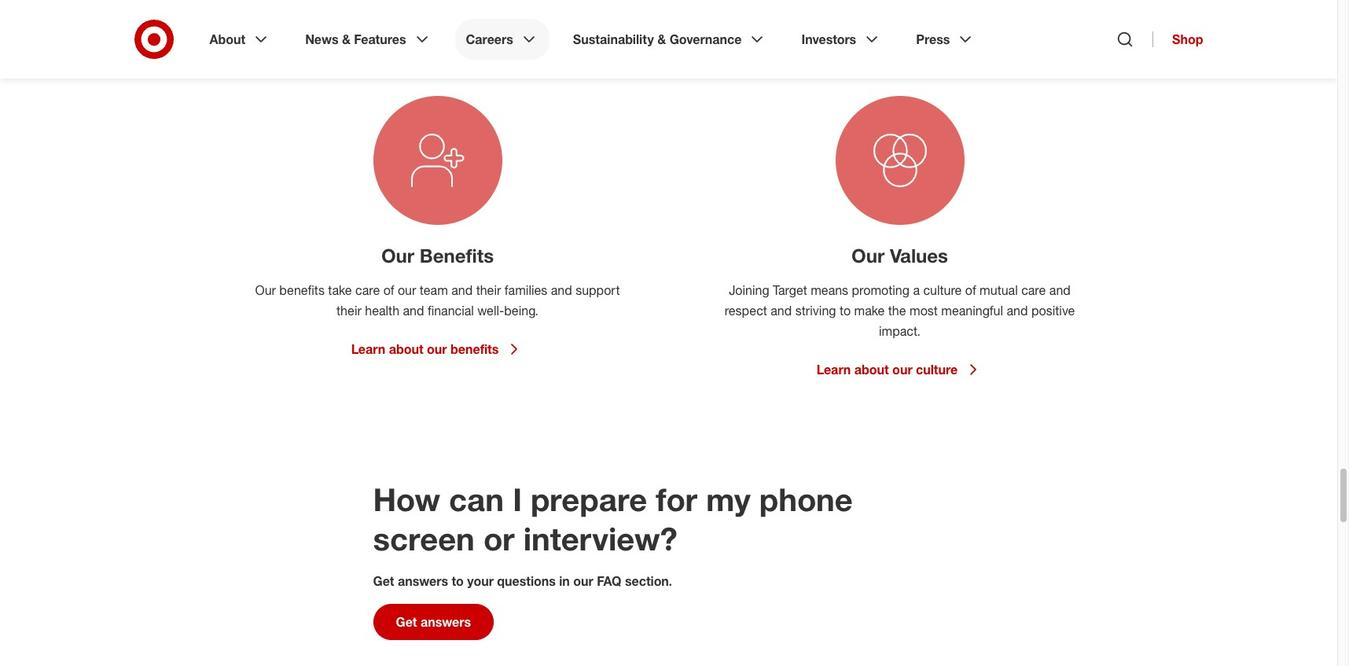 Task type: describe. For each thing, give the bounding box(es) containing it.
press link
[[905, 19, 986, 60]]

and up financial
[[452, 283, 473, 298]]

prepare
[[531, 481, 647, 518]]

care inside joining target means promoting a culture of mutual care and respect and striving to make the most meaningful and positive impact.
[[1022, 283, 1046, 298]]

being.
[[504, 303, 539, 319]]

care inside the our benefits take care of our team and their families and support their health and financial well-being.
[[355, 283, 380, 298]]

learn for our benefits
[[351, 342, 386, 357]]

careers
[[466, 31, 513, 47]]

your
[[467, 574, 494, 589]]

screen
[[373, 520, 475, 558]]

0 vertical spatial their
[[476, 283, 501, 298]]

or
[[484, 520, 515, 558]]

get answers link
[[373, 604, 494, 640]]

well-
[[478, 303, 504, 319]]

about for values
[[855, 362, 889, 378]]

joining
[[729, 283, 770, 298]]

benefits
[[420, 244, 494, 268]]

shop link
[[1153, 31, 1204, 47]]

interview?
[[523, 520, 678, 558]]

and down the target
[[771, 303, 792, 319]]

features
[[354, 31, 406, 47]]

about
[[210, 31, 245, 47]]

joining target means promoting a culture of mutual care and respect and striving to make the most meaningful and positive impact.
[[725, 283, 1075, 339]]

benefits inside the our benefits take care of our team and their families and support their health and financial well-being.
[[279, 283, 325, 298]]

make
[[854, 303, 885, 319]]

news
[[305, 31, 339, 47]]

about link
[[199, 19, 282, 60]]

shop
[[1173, 31, 1204, 47]]

sustainability & governance link
[[562, 19, 778, 60]]

& for sustainability
[[658, 31, 666, 47]]

investors
[[802, 31, 857, 47]]

about for benefits
[[389, 342, 424, 357]]

how
[[373, 481, 440, 518]]

get for get answers to your questions in our faq section.
[[373, 574, 394, 589]]

and right families
[[551, 283, 572, 298]]

our down "impact."
[[893, 362, 913, 378]]

target
[[773, 283, 807, 298]]

our for our benefits
[[381, 244, 415, 268]]

families
[[505, 283, 548, 298]]

meaningful
[[942, 303, 1003, 319]]

the
[[889, 303, 906, 319]]

culture inside learn about our culture link
[[916, 362, 958, 378]]

our right in
[[573, 574, 594, 589]]

answers for get answers
[[421, 614, 471, 630]]

get for get answers
[[396, 614, 417, 630]]

can
[[449, 481, 504, 518]]

sustainability & governance
[[573, 31, 742, 47]]

my
[[706, 481, 751, 518]]

learn about our benefits link
[[351, 340, 524, 359]]

our inside the our benefits take care of our team and their families and support their health and financial well-being.
[[398, 283, 416, 298]]

sustainability
[[573, 31, 654, 47]]

investors link
[[791, 19, 893, 60]]

for
[[656, 481, 698, 518]]



Task type: vqa. For each thing, say whether or not it's contained in the screenshot.
includes
no



Task type: locate. For each thing, give the bounding box(es) containing it.
their
[[476, 283, 501, 298], [337, 303, 362, 319]]

1 vertical spatial learn
[[817, 362, 851, 378]]

learn
[[351, 342, 386, 357], [817, 362, 851, 378]]

1 vertical spatial answers
[[421, 614, 471, 630]]

benefits down well-
[[451, 342, 499, 357]]

& for news
[[342, 31, 351, 47]]

0 vertical spatial answers
[[398, 574, 448, 589]]

1 & from the left
[[342, 31, 351, 47]]

of inside the our benefits take care of our team and their families and support their health and financial well-being.
[[383, 283, 394, 298]]

learn about our culture link
[[817, 360, 983, 379]]

our up promoting
[[852, 244, 885, 268]]

1 vertical spatial get
[[396, 614, 417, 630]]

their down the take
[[337, 303, 362, 319]]

1 horizontal spatial care
[[1022, 283, 1046, 298]]

to left your
[[452, 574, 464, 589]]

1 horizontal spatial to
[[840, 303, 851, 319]]

care up positive at the right top of the page
[[1022, 283, 1046, 298]]

our down financial
[[427, 342, 447, 357]]

promoting
[[852, 283, 910, 298]]

culture right a on the top right of the page
[[924, 283, 962, 298]]

learn for our values
[[817, 362, 851, 378]]

news & features
[[305, 31, 406, 47]]

get
[[373, 574, 394, 589], [396, 614, 417, 630]]

team
[[420, 283, 448, 298]]

striving
[[796, 303, 836, 319]]

about down "impact."
[[855, 362, 889, 378]]

our for our benefits take care of our team and their families and support their health and financial well-being.
[[255, 283, 276, 298]]

our left the team
[[398, 283, 416, 298]]

of up "meaningful"
[[966, 283, 976, 298]]

2 care from the left
[[1022, 283, 1046, 298]]

answers down your
[[421, 614, 471, 630]]

0 vertical spatial get
[[373, 574, 394, 589]]

of inside joining target means promoting a culture of mutual care and respect and striving to make the most meaningful and positive impact.
[[966, 283, 976, 298]]

their up well-
[[476, 283, 501, 298]]

about down the health
[[389, 342, 424, 357]]

careers link
[[455, 19, 550, 60]]

1 horizontal spatial about
[[855, 362, 889, 378]]

0 vertical spatial learn
[[351, 342, 386, 357]]

learn about our benefits
[[351, 342, 499, 357]]

most
[[910, 303, 938, 319]]

1 horizontal spatial get
[[396, 614, 417, 630]]

1 horizontal spatial &
[[658, 31, 666, 47]]

and down mutual
[[1007, 303, 1028, 319]]

1 vertical spatial benefits
[[451, 342, 499, 357]]

1 vertical spatial to
[[452, 574, 464, 589]]

health
[[365, 303, 400, 319]]

answers
[[398, 574, 448, 589], [421, 614, 471, 630]]

care up the health
[[355, 283, 380, 298]]

culture inside joining target means promoting a culture of mutual care and respect and striving to make the most meaningful and positive impact.
[[924, 283, 962, 298]]

our inside the our benefits take care of our team and their families and support their health and financial well-being.
[[255, 283, 276, 298]]

0 vertical spatial about
[[389, 342, 424, 357]]

culture
[[924, 283, 962, 298], [916, 362, 958, 378]]

care
[[355, 283, 380, 298], [1022, 283, 1046, 298]]

to
[[840, 303, 851, 319], [452, 574, 464, 589]]

to inside joining target means promoting a culture of mutual care and respect and striving to make the most meaningful and positive impact.
[[840, 303, 851, 319]]

values
[[890, 244, 948, 268]]

answers up get answers
[[398, 574, 448, 589]]

1 vertical spatial culture
[[916, 362, 958, 378]]

about
[[389, 342, 424, 357], [855, 362, 889, 378]]

positive
[[1032, 303, 1075, 319]]

1 horizontal spatial benefits
[[451, 342, 499, 357]]

financial
[[428, 303, 474, 319]]

2 of from the left
[[966, 283, 976, 298]]

& right news
[[342, 31, 351, 47]]

and
[[452, 283, 473, 298], [551, 283, 572, 298], [1050, 283, 1071, 298], [403, 303, 424, 319], [771, 303, 792, 319], [1007, 303, 1028, 319]]

learn down striving
[[817, 362, 851, 378]]

2 horizontal spatial our
[[852, 244, 885, 268]]

&
[[342, 31, 351, 47], [658, 31, 666, 47]]

governance
[[670, 31, 742, 47]]

benefits left the take
[[279, 283, 325, 298]]

learn down the health
[[351, 342, 386, 357]]

1 vertical spatial their
[[337, 303, 362, 319]]

1 horizontal spatial our
[[381, 244, 415, 268]]

1 horizontal spatial learn
[[817, 362, 851, 378]]

0 vertical spatial benefits
[[279, 283, 325, 298]]

0 horizontal spatial care
[[355, 283, 380, 298]]

our
[[381, 244, 415, 268], [852, 244, 885, 268], [255, 283, 276, 298]]

answers for get answers to your questions in our faq section.
[[398, 574, 448, 589]]

of up the health
[[383, 283, 394, 298]]

0 horizontal spatial &
[[342, 31, 351, 47]]

get answers
[[396, 614, 471, 630]]

take
[[328, 283, 352, 298]]

respect
[[725, 303, 767, 319]]

1 vertical spatial about
[[855, 362, 889, 378]]

our for our values
[[852, 244, 885, 268]]

0 horizontal spatial get
[[373, 574, 394, 589]]

news & features link
[[294, 19, 442, 60]]

impact.
[[879, 323, 921, 339]]

0 horizontal spatial learn
[[351, 342, 386, 357]]

0 horizontal spatial to
[[452, 574, 464, 589]]

faq
[[597, 574, 622, 589]]

2 & from the left
[[658, 31, 666, 47]]

0 vertical spatial to
[[840, 303, 851, 319]]

1 horizontal spatial of
[[966, 283, 976, 298]]

and down the team
[[403, 303, 424, 319]]

mutual
[[980, 283, 1018, 298]]

questions
[[497, 574, 556, 589]]

means
[[811, 283, 849, 298]]

section.
[[625, 574, 672, 589]]

to left make
[[840, 303, 851, 319]]

culture down "impact."
[[916, 362, 958, 378]]

1 of from the left
[[383, 283, 394, 298]]

i
[[513, 481, 522, 518]]

0 horizontal spatial of
[[383, 283, 394, 298]]

and up positive at the right top of the page
[[1050, 283, 1071, 298]]

benefits
[[279, 283, 325, 298], [451, 342, 499, 357]]

a
[[913, 283, 920, 298]]

& left governance
[[658, 31, 666, 47]]

0 horizontal spatial about
[[389, 342, 424, 357]]

how can i prepare for my phone screen or interview?
[[373, 481, 853, 558]]

our left the take
[[255, 283, 276, 298]]

our up the health
[[381, 244, 415, 268]]

0 vertical spatial culture
[[924, 283, 962, 298]]

our benefits take care of our team and their families and support their health and financial well-being.
[[255, 283, 620, 319]]

0 horizontal spatial our
[[255, 283, 276, 298]]

get answers to your questions in our faq section.
[[373, 574, 672, 589]]

1 care from the left
[[355, 283, 380, 298]]

of
[[383, 283, 394, 298], [966, 283, 976, 298]]

press
[[916, 31, 950, 47]]

our benefits
[[381, 244, 494, 268]]

our
[[398, 283, 416, 298], [427, 342, 447, 357], [893, 362, 913, 378], [573, 574, 594, 589]]

0 horizontal spatial benefits
[[279, 283, 325, 298]]

our values
[[852, 244, 948, 268]]

0 horizontal spatial their
[[337, 303, 362, 319]]

phone
[[760, 481, 853, 518]]

support
[[576, 283, 620, 298]]

in
[[559, 574, 570, 589]]

learn about our culture
[[817, 362, 958, 378]]

1 horizontal spatial their
[[476, 283, 501, 298]]



